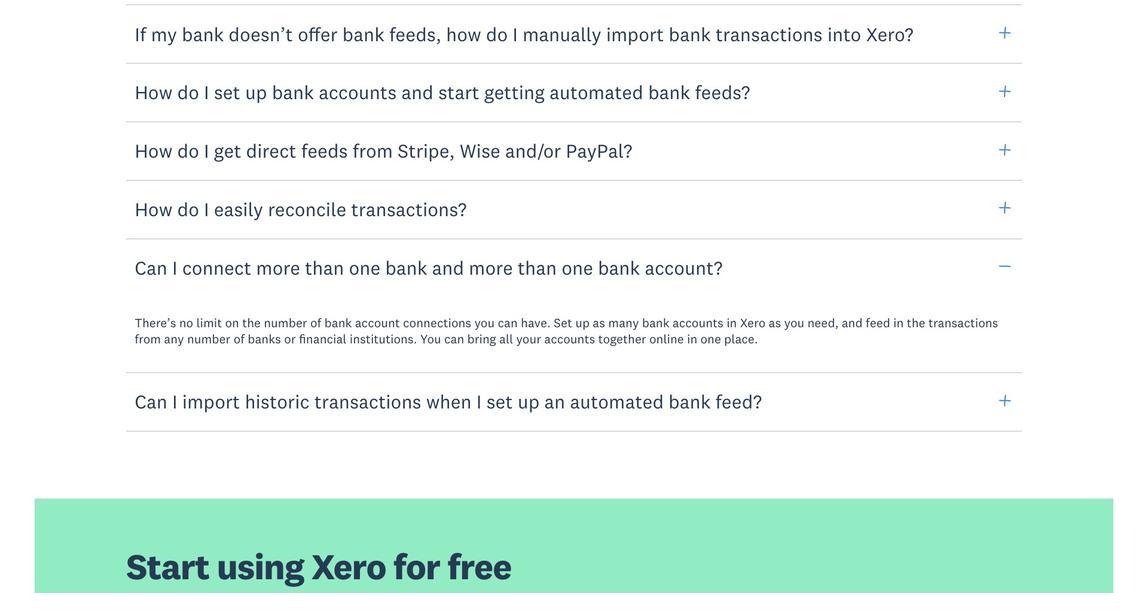 Task type: vqa. For each thing, say whether or not it's contained in the screenshot.
manage corresponding to Manage Xero contacts
no



Task type: locate. For each thing, give the bounding box(es) containing it.
1 horizontal spatial from
[[353, 139, 393, 163]]

direct
[[246, 139, 296, 163]]

1 horizontal spatial as
[[769, 315, 781, 331]]

how for how do i set up bank accounts and start getting automated bank feeds?
[[135, 80, 173, 104]]

1 vertical spatial from
[[135, 331, 161, 347]]

from inside there's no limit on the number of bank account connections you can have. set up as many bank accounts in xero as you need, and feed in the transactions from any number of banks or financial institutions. you can bring all your accounts together online in one place.
[[135, 331, 161, 347]]

your
[[516, 331, 541, 347]]

0 vertical spatial import
[[606, 22, 664, 46]]

do
[[486, 22, 508, 46], [177, 80, 199, 104], [177, 139, 199, 163], [177, 197, 199, 221]]

up inside there's no limit on the number of bank account connections you can have. set up as many bank accounts in xero as you need, and feed in the transactions from any number of banks or financial institutions. you can bring all your accounts together online in one place.
[[576, 315, 590, 331]]

accounts
[[319, 80, 397, 104], [673, 315, 724, 331], [544, 331, 595, 347]]

1 the from the left
[[242, 315, 261, 331]]

as left need,
[[769, 315, 781, 331]]

1 horizontal spatial the
[[907, 315, 926, 331]]

up
[[245, 80, 267, 104], [576, 315, 590, 331], [518, 390, 540, 414]]

automated inside how do i set up bank accounts and start getting automated bank feeds? dropdown button
[[550, 80, 644, 104]]

1 horizontal spatial transactions
[[716, 22, 823, 46]]

more
[[256, 256, 300, 280], [469, 256, 513, 280]]

number up or
[[264, 315, 307, 331]]

stripe,
[[398, 139, 455, 163]]

1 vertical spatial how
[[135, 139, 173, 163]]

no
[[179, 315, 193, 331]]

1 horizontal spatial xero
[[740, 315, 766, 331]]

1 vertical spatial set
[[487, 390, 513, 414]]

0 horizontal spatial as
[[593, 315, 605, 331]]

set
[[214, 80, 240, 104], [487, 390, 513, 414]]

automated for an
[[570, 390, 664, 414]]

reconcile
[[268, 197, 347, 221]]

one
[[349, 256, 381, 280], [562, 256, 593, 280], [701, 331, 721, 347]]

from right the feeds
[[353, 139, 393, 163]]

one left place.
[[701, 331, 721, 347]]

and left start
[[402, 80, 434, 104]]

wise
[[460, 139, 501, 163]]

manually
[[523, 22, 602, 46]]

1 horizontal spatial accounts
[[544, 331, 595, 347]]

how
[[135, 80, 173, 104], [135, 139, 173, 163], [135, 197, 173, 221]]

0 horizontal spatial from
[[135, 331, 161, 347]]

offer
[[298, 22, 338, 46]]

into
[[828, 22, 862, 46]]

0 vertical spatial xero
[[740, 315, 766, 331]]

xero
[[740, 315, 766, 331], [311, 545, 386, 590]]

1 how from the top
[[135, 80, 173, 104]]

accounts inside dropdown button
[[319, 80, 397, 104]]

0 vertical spatial up
[[245, 80, 267, 104]]

one up set
[[562, 256, 593, 280]]

and left feed
[[842, 315, 863, 331]]

one inside there's no limit on the number of bank account connections you can have. set up as many bank accounts in xero as you need, and feed in the transactions from any number of banks or financial institutions. you can bring all your accounts together online in one place.
[[701, 331, 721, 347]]

feeds,
[[389, 22, 441, 46]]

number
[[264, 315, 307, 331], [187, 331, 231, 347]]

can for can i connect more than one bank and more than one bank account?
[[135, 256, 167, 280]]

how do i easily reconcile transactions?
[[135, 197, 467, 221]]

2 how from the top
[[135, 139, 173, 163]]

2 vertical spatial how
[[135, 197, 173, 221]]

1 can from the top
[[135, 256, 167, 280]]

1 as from the left
[[593, 315, 605, 331]]

do for up
[[177, 80, 199, 104]]

0 horizontal spatial set
[[214, 80, 240, 104]]

how do i easily reconcile transactions? button
[[126, 180, 1022, 240]]

up down doesn't
[[245, 80, 267, 104]]

doesn't
[[229, 22, 293, 46]]

bank
[[182, 22, 224, 46], [342, 22, 385, 46], [669, 22, 711, 46], [272, 80, 314, 104], [648, 80, 690, 104], [385, 256, 427, 280], [598, 256, 640, 280], [325, 315, 352, 331], [642, 315, 670, 331], [669, 390, 711, 414]]

from
[[353, 139, 393, 163], [135, 331, 161, 347]]

0 vertical spatial transactions
[[716, 22, 823, 46]]

1 vertical spatial and
[[432, 256, 464, 280]]

an
[[545, 390, 565, 414]]

1 vertical spatial transactions
[[929, 315, 999, 331]]

if my bank doesn't offer bank feeds, how do i manually import bank transactions into xero?
[[135, 22, 914, 46]]

1 vertical spatial can
[[135, 390, 167, 414]]

can i connect more than one bank and more than one bank account?
[[135, 256, 723, 280]]

1 horizontal spatial than
[[518, 256, 557, 280]]

of down on on the left of the page
[[234, 331, 245, 347]]

in right online
[[687, 331, 698, 347]]

0 horizontal spatial than
[[305, 256, 344, 280]]

1 horizontal spatial of
[[310, 315, 321, 331]]

0 horizontal spatial more
[[256, 256, 300, 280]]

start
[[126, 545, 209, 590]]

0 vertical spatial and
[[402, 80, 434, 104]]

bring
[[467, 331, 496, 347]]

1 you from the left
[[475, 315, 495, 331]]

in up place.
[[727, 315, 737, 331]]

how
[[446, 22, 481, 46]]

set
[[554, 315, 572, 331]]

you
[[475, 315, 495, 331], [785, 315, 805, 331]]

as
[[593, 315, 605, 331], [769, 315, 781, 331]]

place.
[[724, 331, 758, 347]]

0 horizontal spatial can
[[444, 331, 464, 347]]

1 than from the left
[[305, 256, 344, 280]]

if
[[135, 22, 146, 46]]

0 horizontal spatial accounts
[[319, 80, 397, 104]]

can for can i import historic transactions when i set up an automated bank feed?
[[135, 390, 167, 414]]

and inside there's no limit on the number of bank account connections you can have. set up as many bank accounts in xero as you need, and feed in the transactions from any number of banks or financial institutions. you can bring all your accounts together online in one place.
[[842, 315, 863, 331]]

2 vertical spatial and
[[842, 315, 863, 331]]

account
[[355, 315, 400, 331]]

number down limit
[[187, 331, 231, 347]]

set up the get
[[214, 80, 240, 104]]

2 vertical spatial up
[[518, 390, 540, 414]]

in
[[727, 315, 737, 331], [894, 315, 904, 331], [687, 331, 698, 347]]

1 vertical spatial automated
[[570, 390, 664, 414]]

transactions?
[[351, 197, 467, 221]]

start using xero for free
[[126, 545, 512, 590]]

0 vertical spatial automated
[[550, 80, 644, 104]]

0 horizontal spatial transactions
[[314, 390, 422, 414]]

0 horizontal spatial you
[[475, 315, 495, 331]]

you left need,
[[785, 315, 805, 331]]

do for reconcile
[[177, 197, 199, 221]]

the right on on the left of the page
[[242, 315, 261, 331]]

automated
[[550, 80, 644, 104], [570, 390, 664, 414]]

3 how from the top
[[135, 197, 173, 221]]

1 horizontal spatial more
[[469, 256, 513, 280]]

transactions
[[716, 22, 823, 46], [929, 315, 999, 331], [314, 390, 422, 414]]

getting
[[484, 80, 545, 104]]

how for how do i get direct feeds from stripe, wise and/or paypal?
[[135, 139, 173, 163]]

2 horizontal spatial accounts
[[673, 315, 724, 331]]

1 vertical spatial import
[[182, 390, 240, 414]]

0 vertical spatial from
[[353, 139, 393, 163]]

1 horizontal spatial set
[[487, 390, 513, 414]]

and for more
[[432, 256, 464, 280]]

from down the there's
[[135, 331, 161, 347]]

the
[[242, 315, 261, 331], [907, 315, 926, 331]]

in right feed
[[894, 315, 904, 331]]

up left an
[[518, 390, 540, 414]]

using
[[217, 545, 304, 590]]

0 horizontal spatial xero
[[311, 545, 386, 590]]

one up account
[[349, 256, 381, 280]]

1 vertical spatial up
[[576, 315, 590, 331]]

up right set
[[576, 315, 590, 331]]

xero?
[[866, 22, 914, 46]]

1 horizontal spatial you
[[785, 315, 805, 331]]

how do i set up bank accounts and start getting automated bank feeds?
[[135, 80, 750, 104]]

as left many
[[593, 315, 605, 331]]

feeds
[[301, 139, 348, 163]]

of
[[310, 315, 321, 331], [234, 331, 245, 347]]

financial
[[299, 331, 347, 347]]

0 horizontal spatial one
[[349, 256, 381, 280]]

i
[[513, 22, 518, 46], [204, 80, 209, 104], [204, 139, 209, 163], [204, 197, 209, 221], [172, 256, 177, 280], [172, 390, 177, 414], [477, 390, 482, 414]]

set right when
[[487, 390, 513, 414]]

0 vertical spatial can
[[135, 256, 167, 280]]

all
[[499, 331, 513, 347]]

2 as from the left
[[769, 315, 781, 331]]

0 horizontal spatial the
[[242, 315, 261, 331]]

than
[[305, 256, 344, 280], [518, 256, 557, 280]]

automated inside the can i import historic transactions when i set up an automated bank feed? dropdown button
[[570, 390, 664, 414]]

can
[[135, 256, 167, 280], [135, 390, 167, 414]]

of up financial
[[310, 315, 321, 331]]

my
[[151, 22, 177, 46]]

1 horizontal spatial import
[[606, 22, 664, 46]]

2 horizontal spatial up
[[576, 315, 590, 331]]

2 horizontal spatial transactions
[[929, 315, 999, 331]]

2 the from the left
[[907, 315, 926, 331]]

the right feed
[[907, 315, 926, 331]]

0 vertical spatial how
[[135, 80, 173, 104]]

and
[[402, 80, 434, 104], [432, 256, 464, 280], [842, 315, 863, 331]]

can
[[498, 315, 518, 331], [444, 331, 464, 347]]

import
[[606, 22, 664, 46], [182, 390, 240, 414]]

2 can from the top
[[135, 390, 167, 414]]

2 horizontal spatial one
[[701, 331, 721, 347]]

0 horizontal spatial up
[[245, 80, 267, 104]]

you up bring on the left of the page
[[475, 315, 495, 331]]

and up connections
[[432, 256, 464, 280]]

can right the you
[[444, 331, 464, 347]]

can up all on the bottom left of the page
[[498, 315, 518, 331]]

2 vertical spatial transactions
[[314, 390, 422, 414]]



Task type: describe. For each thing, give the bounding box(es) containing it.
need,
[[808, 315, 839, 331]]

when
[[426, 390, 472, 414]]

many
[[609, 315, 639, 331]]

you
[[420, 331, 441, 347]]

2 more from the left
[[469, 256, 513, 280]]

if my bank doesn't offer bank feeds, how do i manually import bank transactions into xero? button
[[126, 4, 1022, 64]]

0 horizontal spatial of
[[234, 331, 245, 347]]

any
[[164, 331, 184, 347]]

0 vertical spatial set
[[214, 80, 240, 104]]

historic
[[245, 390, 310, 414]]

1 horizontal spatial up
[[518, 390, 540, 414]]

connections
[[403, 315, 471, 331]]

or
[[284, 331, 296, 347]]

0 horizontal spatial in
[[687, 331, 698, 347]]

connect
[[182, 256, 251, 280]]

2 than from the left
[[518, 256, 557, 280]]

easily
[[214, 197, 263, 221]]

1 horizontal spatial can
[[498, 315, 518, 331]]

can i connect more than one bank and more than one bank account? element
[[115, 298, 1034, 374]]

how do i get direct feeds from stripe, wise and/or paypal?
[[135, 139, 633, 163]]

start
[[438, 80, 479, 104]]

0 horizontal spatial import
[[182, 390, 240, 414]]

how do i get direct feeds from stripe, wise and/or paypal? button
[[126, 121, 1022, 181]]

how do i set up bank accounts and start getting automated bank feeds? button
[[126, 62, 1022, 123]]

how for how do i easily reconcile transactions?
[[135, 197, 173, 221]]

can i connect more than one bank and more than one bank account? button
[[126, 238, 1022, 298]]

do for direct
[[177, 139, 199, 163]]

can i import historic transactions when i set up an automated bank feed? button
[[126, 372, 1022, 433]]

and/or
[[505, 139, 561, 163]]

2 horizontal spatial in
[[894, 315, 904, 331]]

for
[[393, 545, 440, 590]]

there's no limit on the number of bank account connections you can have. set up as many bank accounts in xero as you need, and feed in the transactions from any number of banks or financial institutions. you can bring all your accounts together online in one place.
[[135, 315, 999, 347]]

online
[[650, 331, 684, 347]]

1 horizontal spatial number
[[264, 315, 307, 331]]

banks
[[248, 331, 281, 347]]

together
[[598, 331, 646, 347]]

there's
[[135, 315, 176, 331]]

1 more from the left
[[256, 256, 300, 280]]

account?
[[645, 256, 723, 280]]

2 you from the left
[[785, 315, 805, 331]]

feed?
[[716, 390, 762, 414]]

institutions.
[[350, 331, 417, 347]]

from inside dropdown button
[[353, 139, 393, 163]]

have.
[[521, 315, 551, 331]]

limit
[[196, 315, 222, 331]]

free
[[448, 545, 512, 590]]

paypal?
[[566, 139, 633, 163]]

1 vertical spatial xero
[[311, 545, 386, 590]]

xero inside there's no limit on the number of bank account connections you can have. set up as many bank accounts in xero as you need, and feed in the transactions from any number of banks or financial institutions. you can bring all your accounts together online in one place.
[[740, 315, 766, 331]]

1 horizontal spatial in
[[727, 315, 737, 331]]

feed
[[866, 315, 891, 331]]

and for start
[[402, 80, 434, 104]]

can i import historic transactions when i set up an automated bank feed?
[[135, 390, 762, 414]]

1 horizontal spatial one
[[562, 256, 593, 280]]

on
[[225, 315, 239, 331]]

get
[[214, 139, 241, 163]]

feeds?
[[695, 80, 750, 104]]

automated for getting
[[550, 80, 644, 104]]

transactions inside there's no limit on the number of bank account connections you can have. set up as many bank accounts in xero as you need, and feed in the transactions from any number of banks or financial institutions. you can bring all your accounts together online in one place.
[[929, 315, 999, 331]]

0 horizontal spatial number
[[187, 331, 231, 347]]



